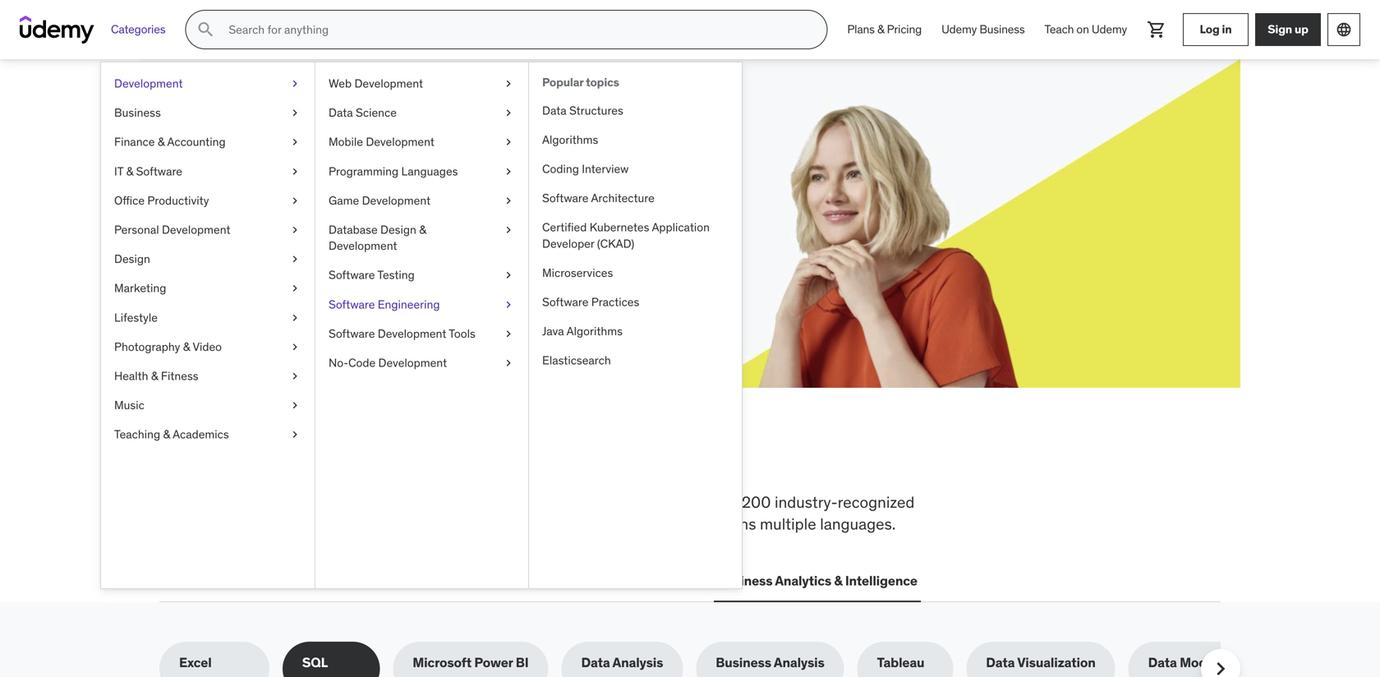 Task type: vqa. For each thing, say whether or not it's contained in the screenshot.
$159.99
no



Task type: locate. For each thing, give the bounding box(es) containing it.
microsoft power bi
[[413, 654, 529, 671]]

xsmall image inside "music" link
[[288, 397, 302, 413]]

database design & development link
[[316, 215, 528, 261]]

xsmall image inside software engineering link
[[502, 296, 515, 313]]

15.
[[337, 190, 353, 207]]

xsmall image inside programming languages link
[[502, 163, 515, 179]]

development up data science link
[[355, 76, 423, 91]]

analysis for data analysis
[[613, 654, 663, 671]]

1 horizontal spatial udemy
[[1092, 22, 1128, 37]]

xsmall image for programming languages
[[502, 163, 515, 179]]

0 horizontal spatial udemy
[[942, 22, 977, 37]]

science for data science button
[[531, 572, 580, 589]]

recognized
[[838, 492, 915, 512]]

teaching & academics link
[[101, 420, 315, 449]]

udemy business
[[942, 22, 1025, 37]]

xsmall image for no-code development
[[502, 355, 515, 371]]

development down course.
[[362, 193, 431, 208]]

development up the programming languages
[[366, 135, 435, 149]]

& inside 'link'
[[878, 22, 885, 37]]

xsmall image inside the 'lifestyle' link
[[288, 310, 302, 326]]

1 vertical spatial web development
[[163, 572, 275, 589]]

development down software development tools link
[[378, 355, 447, 370]]

& right finance on the left top
[[158, 135, 165, 149]]

design link
[[101, 245, 315, 274]]

software for software architecture
[[542, 191, 589, 206]]

data science up mobile at left top
[[329, 105, 397, 120]]

1 horizontal spatial for
[[686, 492, 705, 512]]

for up and
[[686, 492, 705, 512]]

business link
[[101, 98, 315, 128]]

xsmall image for photography & video
[[288, 339, 302, 355]]

business inside the topic filters element
[[716, 654, 772, 671]]

xsmall image inside finance & accounting "link"
[[288, 134, 302, 150]]

xsmall image inside health & fitness link
[[288, 368, 302, 384]]

xsmall image for mobile development
[[502, 134, 515, 150]]

microservices link
[[529, 258, 742, 288]]

office productivity link
[[101, 186, 315, 215]]

1 horizontal spatial it
[[295, 572, 306, 589]]

development for 'web development' "link"
[[355, 76, 423, 91]]

xsmall image for development
[[288, 76, 302, 92]]

plans & pricing link
[[838, 10, 932, 49]]

0 vertical spatial it
[[114, 164, 123, 179]]

data inside software engineering element
[[542, 103, 567, 118]]

xsmall image inside "database design & development" link
[[502, 222, 515, 238]]

& for video
[[183, 339, 190, 354]]

design
[[381, 222, 417, 237], [114, 252, 150, 266]]

xsmall image for data science
[[502, 105, 515, 121]]

xsmall image inside teaching & academics link
[[288, 427, 302, 443]]

video
[[193, 339, 222, 354]]

web development for 'web development' "link"
[[329, 76, 423, 91]]

potential
[[294, 171, 346, 188]]

& up office
[[126, 164, 133, 179]]

skills up workplace
[[272, 438, 361, 481]]

xsmall image inside software development tools link
[[502, 326, 515, 342]]

in right log in the right top of the page
[[1222, 22, 1232, 37]]

xsmall image inside office productivity link
[[288, 193, 302, 209]]

catalog
[[284, 514, 336, 534]]

teach on udemy link
[[1035, 10, 1137, 49]]

software up 'software engineering' on the top left of page
[[329, 268, 375, 282]]

topics
[[586, 75, 619, 90]]

0 vertical spatial data science
[[329, 105, 397, 120]]

with
[[350, 171, 374, 188]]

xsmall image inside development link
[[288, 76, 302, 92]]

algorithms up coding
[[542, 132, 599, 147]]

web development inside "link"
[[329, 76, 423, 91]]

1 vertical spatial skills
[[352, 492, 387, 512]]

it & software link
[[101, 157, 315, 186]]

& for academics
[[163, 427, 170, 442]]

xsmall image inside data science link
[[502, 105, 515, 121]]

leadership
[[412, 572, 480, 589]]

data science inside button
[[500, 572, 580, 589]]

xsmall image for game development
[[502, 193, 515, 209]]

& right analytics
[[834, 572, 843, 589]]

in up including
[[517, 438, 549, 481]]

1 vertical spatial in
[[517, 438, 549, 481]]

kubernetes
[[590, 220, 650, 235]]

0 vertical spatial your
[[340, 131, 400, 165]]

xsmall image inside photography & video link
[[288, 339, 302, 355]]

data science
[[329, 105, 397, 120], [500, 572, 580, 589]]

certified kubernetes application developer (ckad)
[[542, 220, 710, 251]]

for up "potential"
[[297, 131, 336, 165]]

xsmall image for it & software
[[288, 163, 302, 179]]

software engineering
[[329, 297, 440, 312]]

xsmall image inside 'marketing' link
[[288, 280, 302, 296]]

web development up data science link
[[329, 76, 423, 91]]

web inside button
[[163, 572, 191, 589]]

choose a language image
[[1336, 21, 1353, 38]]

it inside it & software link
[[114, 164, 123, 179]]

practices
[[592, 295, 640, 309]]

science inside data science button
[[531, 572, 580, 589]]

development down categories dropdown button
[[114, 76, 183, 91]]

certified
[[542, 220, 587, 235]]

software up code
[[329, 326, 375, 341]]

software up java
[[542, 295, 589, 309]]

it for it & software
[[114, 164, 123, 179]]

1 udemy from the left
[[942, 22, 977, 37]]

0 horizontal spatial web development
[[163, 572, 275, 589]]

xsmall image inside no-code development link
[[502, 355, 515, 371]]

development inside button
[[193, 572, 275, 589]]

algorithms down software practices
[[567, 324, 623, 339]]

udemy right pricing on the top
[[942, 22, 977, 37]]

programming
[[329, 164, 399, 179]]

certified kubernetes application developer (ckad) link
[[529, 213, 742, 258]]

it up office
[[114, 164, 123, 179]]

0 vertical spatial for
[[297, 131, 336, 165]]

data science for data science button
[[500, 572, 580, 589]]

intelligence
[[846, 572, 918, 589]]

1 vertical spatial web
[[163, 572, 191, 589]]

development down engineering
[[378, 326, 447, 341]]

supports
[[340, 514, 402, 534]]

design down "personal"
[[114, 252, 150, 266]]

pricing
[[887, 22, 922, 37]]

software down the software testing
[[329, 297, 375, 312]]

0 horizontal spatial for
[[297, 131, 336, 165]]

game development
[[329, 193, 431, 208]]

a
[[378, 171, 385, 188]]

xsmall image for lifestyle
[[288, 310, 302, 326]]

1 horizontal spatial in
[[1222, 22, 1232, 37]]

1 horizontal spatial science
[[531, 572, 580, 589]]

development down database
[[329, 238, 397, 253]]

xsmall image inside mobile development link
[[502, 134, 515, 150]]

0 horizontal spatial analysis
[[613, 654, 663, 671]]

1 vertical spatial algorithms
[[567, 324, 623, 339]]

analysis
[[613, 654, 663, 671], [774, 654, 825, 671]]

certifications
[[309, 572, 392, 589]]

1 horizontal spatial your
[[340, 131, 400, 165]]

office productivity
[[114, 193, 209, 208]]

web development down certifications,
[[163, 572, 275, 589]]

data inside button
[[500, 572, 529, 589]]

development inside "link"
[[355, 76, 423, 91]]

plans & pricing
[[848, 22, 922, 37]]

1 analysis from the left
[[613, 654, 663, 671]]

xsmall image inside 'business' link
[[288, 105, 302, 121]]

data up mobile at left top
[[329, 105, 353, 120]]

science inside data science link
[[356, 105, 397, 120]]

it inside it certifications button
[[295, 572, 306, 589]]

accounting
[[167, 135, 226, 149]]

& right plans
[[878, 22, 885, 37]]

& right health
[[151, 369, 158, 383]]

java
[[542, 324, 564, 339]]

2 analysis from the left
[[774, 654, 825, 671]]

0 vertical spatial in
[[1222, 22, 1232, 37]]

business inside business analytics & intelligence 'button'
[[717, 572, 773, 589]]

1 horizontal spatial web development
[[329, 76, 423, 91]]

$12.99
[[219, 190, 258, 207]]

the
[[214, 438, 266, 481]]

shopping cart with 0 items image
[[1147, 20, 1167, 39]]

data science down professional
[[500, 572, 580, 589]]

data left "visualization"
[[986, 654, 1015, 671]]

web for web development button
[[163, 572, 191, 589]]

skills up supports
[[352, 492, 387, 512]]

& inside 'button'
[[834, 572, 843, 589]]

0 vertical spatial design
[[381, 222, 417, 237]]

rounded
[[439, 514, 498, 534]]

web down certifications,
[[163, 572, 191, 589]]

science up mobile development
[[356, 105, 397, 120]]

1 horizontal spatial design
[[381, 222, 417, 237]]

data visualization
[[986, 654, 1096, 671]]

xsmall image inside 'game development' link
[[502, 193, 515, 209]]

(ckad)
[[597, 236, 635, 251]]

xsmall image
[[502, 134, 515, 150], [288, 163, 302, 179], [288, 193, 302, 209], [502, 193, 515, 209], [288, 222, 302, 238], [502, 222, 515, 238], [288, 251, 302, 267], [288, 280, 302, 296], [288, 310, 302, 326], [288, 339, 302, 355], [502, 355, 515, 371], [288, 368, 302, 384], [288, 397, 302, 413]]

programming languages
[[329, 164, 458, 179]]

development inside database design & development
[[329, 238, 397, 253]]

coding interview
[[542, 161, 629, 176]]

java algorithms link
[[529, 317, 742, 346]]

xsmall image inside 'personal development' link
[[288, 222, 302, 238]]

power
[[474, 654, 513, 671]]

finance & accounting link
[[101, 128, 315, 157]]

xsmall image for teaching & academics
[[288, 427, 302, 443]]

marketing
[[114, 281, 166, 296]]

0 vertical spatial web
[[329, 76, 352, 91]]

software development tools
[[329, 326, 476, 341]]

communication button
[[597, 561, 701, 601]]

your
[[340, 131, 400, 165], [266, 171, 291, 188]]

software development tools link
[[316, 319, 528, 348]]

web up mobile at left top
[[329, 76, 352, 91]]

udemy business link
[[932, 10, 1035, 49]]

udemy right "on"
[[1092, 22, 1128, 37]]

for inside the covering critical workplace skills to technical topics, including prep content for over 200 industry-recognized certifications, our catalog supports well-rounded professional development and spans multiple languages.
[[686, 492, 705, 512]]

0 vertical spatial science
[[356, 105, 397, 120]]

java algorithms
[[542, 324, 623, 339]]

& left video
[[183, 339, 190, 354]]

software up certified
[[542, 191, 589, 206]]

0 horizontal spatial your
[[266, 171, 291, 188]]

1 horizontal spatial web
[[329, 76, 352, 91]]

0 horizontal spatial web
[[163, 572, 191, 589]]

1 vertical spatial it
[[295, 572, 306, 589]]

0 horizontal spatial design
[[114, 252, 150, 266]]

&
[[878, 22, 885, 37], [158, 135, 165, 149], [126, 164, 133, 179], [419, 222, 426, 237], [183, 339, 190, 354], [151, 369, 158, 383], [163, 427, 170, 442], [834, 572, 843, 589]]

& for accounting
[[158, 135, 165, 149]]

0 horizontal spatial science
[[356, 105, 397, 120]]

science down professional
[[531, 572, 580, 589]]

sign up link
[[1256, 13, 1321, 46]]

in
[[1222, 22, 1232, 37], [517, 438, 549, 481]]

0 vertical spatial web development
[[329, 76, 423, 91]]

you
[[367, 438, 426, 481]]

skills
[[219, 131, 292, 165]]

1 horizontal spatial analysis
[[774, 654, 825, 671]]

xsmall image inside it & software link
[[288, 163, 302, 179]]

it for it certifications
[[295, 572, 306, 589]]

to
[[390, 492, 404, 512]]

xsmall image for music
[[288, 397, 302, 413]]

web development inside button
[[163, 572, 275, 589]]

interview
[[582, 161, 629, 176]]

xsmall image inside software testing link
[[502, 267, 515, 283]]

tools
[[449, 326, 476, 341]]

it & software
[[114, 164, 182, 179]]

xsmall image for business
[[288, 105, 302, 121]]

it left certifications
[[295, 572, 306, 589]]

1 vertical spatial data science
[[500, 572, 580, 589]]

all
[[159, 438, 208, 481]]

development down certifications,
[[193, 572, 275, 589]]

data down popular at the left of page
[[542, 103, 567, 118]]

0 horizontal spatial data science
[[329, 105, 397, 120]]

software for software development tools
[[329, 326, 375, 341]]

0 horizontal spatial it
[[114, 164, 123, 179]]

& right teaching
[[163, 427, 170, 442]]

1 vertical spatial for
[[686, 492, 705, 512]]

development link
[[101, 69, 315, 98]]

productivity
[[147, 193, 209, 208]]

teach on udemy
[[1045, 22, 1128, 37]]

xsmall image
[[288, 76, 302, 92], [502, 76, 515, 92], [288, 105, 302, 121], [502, 105, 515, 121], [288, 134, 302, 150], [502, 163, 515, 179], [502, 267, 515, 283], [502, 296, 515, 313], [502, 326, 515, 342], [288, 427, 302, 443]]

software up office productivity
[[136, 164, 182, 179]]

1 horizontal spatial data science
[[500, 572, 580, 589]]

software
[[136, 164, 182, 179], [542, 191, 589, 206], [329, 268, 375, 282], [542, 295, 589, 309], [329, 297, 375, 312], [329, 326, 375, 341]]

software practices
[[542, 295, 640, 309]]

future
[[405, 131, 485, 165]]

web inside "link"
[[329, 76, 352, 91]]

xsmall image inside design link
[[288, 251, 302, 267]]

skills inside the covering critical workplace skills to technical topics, including prep content for over 200 industry-recognized certifications, our catalog supports well-rounded professional development and spans multiple languages.
[[352, 492, 387, 512]]

xsmall image for software testing
[[502, 267, 515, 283]]

& for software
[[126, 164, 133, 179]]

development
[[114, 76, 183, 91], [355, 76, 423, 91], [366, 135, 435, 149], [362, 193, 431, 208], [162, 222, 231, 237], [329, 238, 397, 253], [378, 326, 447, 341], [378, 355, 447, 370], [193, 572, 275, 589]]

architecture
[[591, 191, 655, 206]]

software testing
[[329, 268, 415, 282]]

teaching
[[114, 427, 160, 442]]

personal development
[[114, 222, 231, 237]]

& inside "link"
[[158, 135, 165, 149]]

& down 'game development' link
[[419, 222, 426, 237]]

xsmall image inside 'web development' "link"
[[502, 76, 515, 92]]

algorithms link
[[529, 125, 742, 154]]

database design & development
[[329, 222, 426, 253]]

software for software testing
[[329, 268, 375, 282]]

next image
[[1208, 656, 1234, 677]]

skills
[[272, 438, 361, 481], [352, 492, 387, 512]]

xsmall image for software development tools
[[502, 326, 515, 342]]

data down professional
[[500, 572, 529, 589]]

teach
[[1045, 22, 1074, 37]]

design down game development
[[381, 222, 417, 237]]

development down office productivity link
[[162, 222, 231, 237]]

1 vertical spatial science
[[531, 572, 580, 589]]



Task type: describe. For each thing, give the bounding box(es) containing it.
science for data science link
[[356, 105, 397, 120]]

lifestyle link
[[101, 303, 315, 332]]

structures
[[570, 103, 624, 118]]

udemy image
[[20, 16, 95, 44]]

data science link
[[316, 98, 528, 128]]

xsmall image for finance & accounting
[[288, 134, 302, 150]]

game development link
[[316, 186, 528, 215]]

music link
[[101, 391, 315, 420]]

sign up
[[1268, 22, 1309, 37]]

topic filters element
[[159, 642, 1257, 677]]

marketing link
[[101, 274, 315, 303]]

through
[[261, 190, 308, 207]]

submit search image
[[196, 20, 216, 39]]

0 vertical spatial skills
[[272, 438, 361, 481]]

teaching & academics
[[114, 427, 229, 442]]

& inside database design & development
[[419, 222, 426, 237]]

fitness
[[161, 369, 199, 383]]

industry-
[[775, 492, 838, 512]]

code
[[348, 355, 376, 370]]

engineering
[[378, 297, 440, 312]]

application
[[652, 220, 710, 235]]

skills for your future expand your potential with a course. starting at just $12.99 through dec 15.
[[219, 131, 521, 207]]

software architecture
[[542, 191, 655, 206]]

database
[[329, 222, 378, 237]]

health & fitness link
[[101, 362, 315, 391]]

business for business analysis
[[716, 654, 772, 671]]

1 vertical spatial design
[[114, 252, 150, 266]]

tableau
[[877, 654, 925, 671]]

categories button
[[101, 10, 175, 49]]

game
[[329, 193, 359, 208]]

office
[[114, 193, 145, 208]]

it certifications
[[295, 572, 392, 589]]

web development button
[[159, 561, 279, 601]]

xsmall image for web development
[[502, 76, 515, 92]]

leadership button
[[409, 561, 483, 601]]

xsmall image for office productivity
[[288, 193, 302, 209]]

log
[[1200, 22, 1220, 37]]

log in link
[[1183, 13, 1249, 46]]

software for software engineering
[[329, 297, 375, 312]]

business analysis
[[716, 654, 825, 671]]

programming languages link
[[316, 157, 528, 186]]

web for 'web development' "link"
[[329, 76, 352, 91]]

development for 'game development' link
[[362, 193, 431, 208]]

need
[[432, 438, 511, 481]]

data right bi
[[581, 654, 610, 671]]

personal development link
[[101, 215, 315, 245]]

dec
[[311, 190, 334, 207]]

for inside skills for your future expand your potential with a course. starting at just $12.99 through dec 15.
[[297, 131, 336, 165]]

xsmall image for personal development
[[288, 222, 302, 238]]

communication
[[600, 572, 698, 589]]

0 horizontal spatial in
[[517, 438, 549, 481]]

bi
[[516, 654, 529, 671]]

mobile development link
[[316, 128, 528, 157]]

technical
[[408, 492, 471, 512]]

development for 'personal development' link
[[162, 222, 231, 237]]

categories
[[111, 22, 165, 37]]

business for business analytics & intelligence
[[717, 572, 773, 589]]

web development for web development button
[[163, 572, 275, 589]]

one
[[555, 438, 615, 481]]

xsmall image for health & fitness
[[288, 368, 302, 384]]

up
[[1295, 22, 1309, 37]]

data science for data science link
[[329, 105, 397, 120]]

data structures
[[542, 103, 624, 118]]

business for business
[[114, 105, 161, 120]]

xsmall image for software engineering
[[502, 296, 515, 313]]

covering critical workplace skills to technical topics, including prep content for over 200 industry-recognized certifications, our catalog supports well-rounded professional development and spans multiple languages.
[[159, 492, 915, 534]]

in inside "link"
[[1222, 22, 1232, 37]]

development for mobile development link
[[366, 135, 435, 149]]

data left modeling
[[1149, 654, 1177, 671]]

course.
[[388, 171, 431, 188]]

analytics
[[775, 572, 832, 589]]

finance
[[114, 135, 155, 149]]

place
[[621, 438, 707, 481]]

xsmall image for design
[[288, 251, 302, 267]]

development for software development tools link
[[378, 326, 447, 341]]

on
[[1077, 22, 1089, 37]]

popular
[[542, 75, 584, 90]]

coding
[[542, 161, 579, 176]]

design inside database design & development
[[381, 222, 417, 237]]

data science button
[[497, 561, 584, 601]]

no-code development link
[[316, 348, 528, 378]]

academics
[[173, 427, 229, 442]]

Search for anything text field
[[225, 16, 807, 44]]

excel
[[179, 654, 212, 671]]

multiple
[[760, 514, 817, 534]]

software engineering element
[[528, 62, 742, 588]]

expand
[[219, 171, 263, 188]]

sql
[[302, 654, 328, 671]]

microservices
[[542, 265, 613, 280]]

business analytics & intelligence
[[717, 572, 918, 589]]

elasticsearch link
[[529, 346, 742, 375]]

xsmall image for database design & development
[[502, 222, 515, 238]]

elasticsearch
[[542, 353, 611, 368]]

spans
[[715, 514, 756, 534]]

analysis for business analysis
[[774, 654, 825, 671]]

data structures link
[[529, 96, 742, 125]]

covering
[[159, 492, 222, 512]]

at
[[484, 171, 496, 188]]

workplace
[[276, 492, 348, 512]]

1 vertical spatial your
[[266, 171, 291, 188]]

well-
[[405, 514, 439, 534]]

business inside udemy business link
[[980, 22, 1025, 37]]

plans
[[848, 22, 875, 37]]

xsmall image for marketing
[[288, 280, 302, 296]]

health & fitness
[[114, 369, 199, 383]]

no-
[[329, 355, 348, 370]]

popular topics
[[542, 75, 619, 90]]

finance & accounting
[[114, 135, 226, 149]]

development for web development button
[[193, 572, 275, 589]]

mobile
[[329, 135, 363, 149]]

personal
[[114, 222, 159, 237]]

2 udemy from the left
[[1092, 22, 1128, 37]]

0 vertical spatial algorithms
[[542, 132, 599, 147]]

& for pricing
[[878, 22, 885, 37]]

& for fitness
[[151, 369, 158, 383]]

lifestyle
[[114, 310, 158, 325]]

software for software practices
[[542, 295, 589, 309]]



